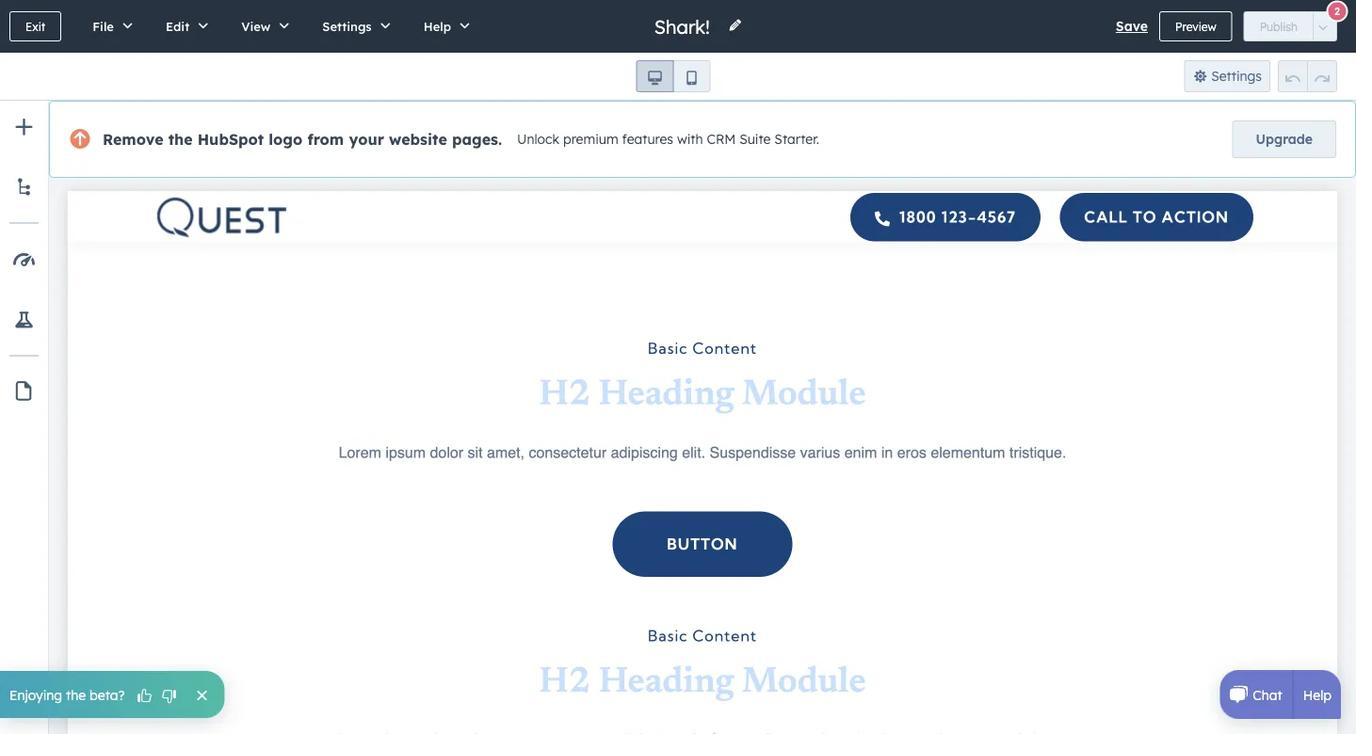 Task type: locate. For each thing, give the bounding box(es) containing it.
enjoying
[[9, 687, 62, 703]]

save button
[[1116, 15, 1148, 38]]

1 horizontal spatial group
[[1278, 60, 1337, 92]]

the right remove
[[168, 130, 193, 149]]

the for enjoying
[[66, 687, 86, 703]]

group down the publish group
[[1278, 60, 1337, 92]]

file
[[92, 18, 114, 34]]

group
[[636, 60, 711, 92], [1278, 60, 1337, 92]]

1 vertical spatial settings button
[[1184, 60, 1270, 92]]

group up unlock premium features with crm suite starter.
[[636, 60, 711, 92]]

0 horizontal spatial help
[[423, 18, 451, 34]]

premium
[[563, 131, 618, 148]]

help button
[[404, 0, 483, 53]]

1 vertical spatial the
[[66, 687, 86, 703]]

0 horizontal spatial group
[[636, 60, 711, 92]]

1 horizontal spatial help
[[1303, 687, 1332, 703]]

1 vertical spatial help
[[1303, 687, 1332, 703]]

with
[[677, 131, 703, 148]]

1 horizontal spatial settings button
[[1184, 60, 1270, 92]]

enjoying the beta?
[[9, 687, 125, 703]]

starter.
[[774, 131, 819, 148]]

crm
[[707, 131, 736, 148]]

thumbsdown image
[[161, 689, 178, 706]]

2
[[1334, 5, 1340, 18]]

None field
[[652, 14, 717, 39]]

preview
[[1175, 19, 1216, 33]]

settings right view button at top
[[322, 18, 372, 34]]

hubspot
[[197, 130, 264, 149]]

1 horizontal spatial the
[[168, 130, 193, 149]]

0 vertical spatial the
[[168, 130, 193, 149]]

the inside button
[[66, 687, 86, 703]]

exit link
[[9, 11, 61, 41]]

preview button
[[1159, 11, 1233, 41]]

pages.
[[452, 130, 502, 149]]

website
[[389, 130, 447, 149]]

features
[[622, 131, 673, 148]]

view button
[[221, 0, 303, 53]]

upgrade link
[[1232, 121, 1336, 158]]

settings button
[[303, 0, 404, 53], [1184, 60, 1270, 92]]

0 vertical spatial help
[[423, 18, 451, 34]]

0 vertical spatial settings button
[[303, 0, 404, 53]]

1 horizontal spatial settings
[[1211, 68, 1262, 84]]

0 horizontal spatial settings
[[322, 18, 372, 34]]

0 horizontal spatial the
[[66, 687, 86, 703]]

settings down preview
[[1211, 68, 1262, 84]]

your
[[349, 130, 384, 149]]

settings
[[322, 18, 372, 34], [1211, 68, 1262, 84]]

the left beta?
[[66, 687, 86, 703]]

from
[[307, 130, 344, 149]]

unlock premium features with crm suite starter.
[[517, 131, 819, 148]]

help
[[423, 18, 451, 34], [1303, 687, 1332, 703]]

logo
[[269, 130, 303, 149]]

remove
[[103, 130, 163, 149]]

the
[[168, 130, 193, 149], [66, 687, 86, 703]]

suite
[[739, 131, 771, 148]]



Task type: vqa. For each thing, say whether or not it's contained in the screenshot.
the within button
yes



Task type: describe. For each thing, give the bounding box(es) containing it.
help inside button
[[423, 18, 451, 34]]

enjoying the beta? button
[[0, 671, 225, 719]]

thumbsup image
[[136, 689, 153, 706]]

publish
[[1260, 19, 1298, 33]]

save
[[1116, 18, 1148, 34]]

beta?
[[90, 687, 125, 703]]

1 vertical spatial settings
[[1211, 68, 1262, 84]]

edit
[[166, 18, 189, 34]]

view
[[241, 18, 271, 34]]

publish group
[[1244, 11, 1337, 41]]

publish button
[[1244, 11, 1314, 41]]

upgrade
[[1256, 131, 1313, 147]]

1 group from the left
[[636, 60, 711, 92]]

2 group from the left
[[1278, 60, 1337, 92]]

0 horizontal spatial settings button
[[303, 0, 404, 53]]

remove the hubspot logo from your website pages.
[[103, 130, 502, 149]]

file button
[[73, 0, 146, 53]]

0 vertical spatial settings
[[322, 18, 372, 34]]

the for remove
[[168, 130, 193, 149]]

edit button
[[146, 0, 221, 53]]

exit
[[25, 19, 45, 33]]

chat
[[1253, 687, 1282, 703]]

unlock
[[517, 131, 559, 148]]



